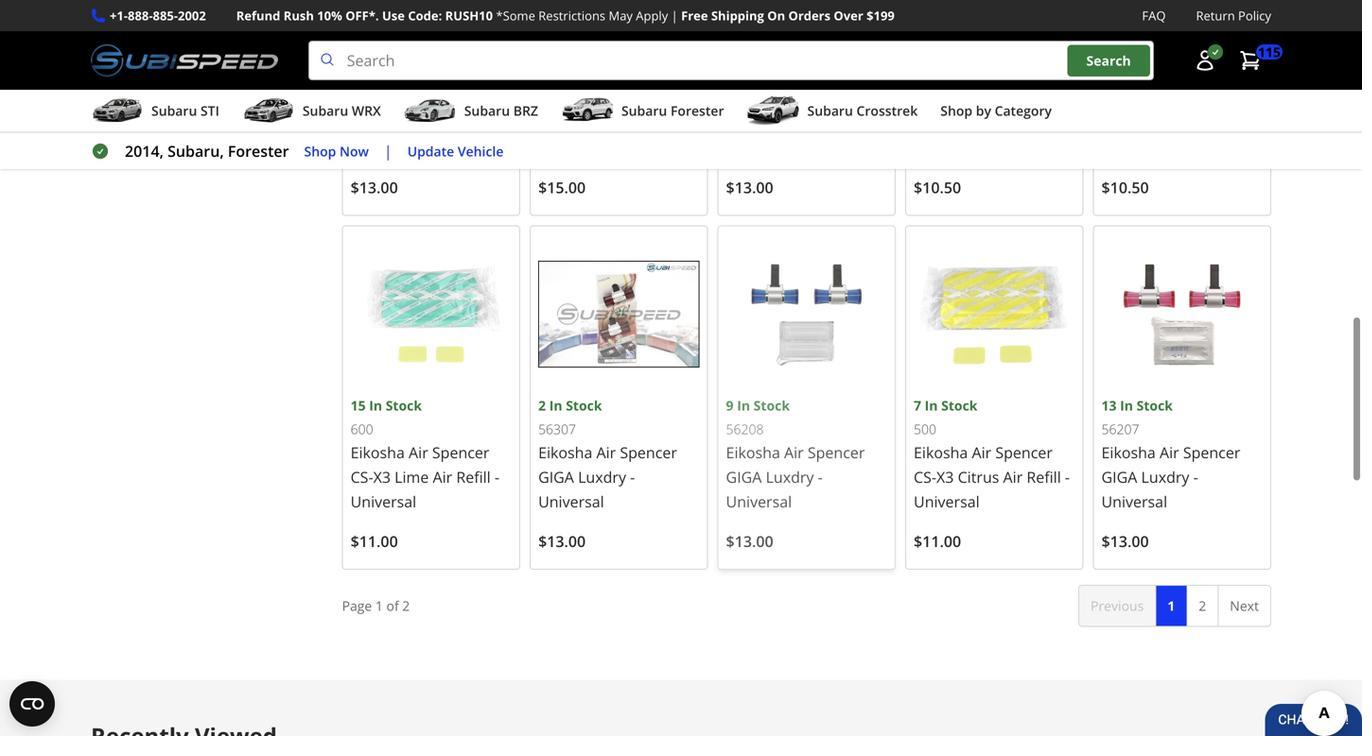 Task type: describe. For each thing, give the bounding box(es) containing it.
of
[[386, 597, 399, 615]]

air inside 2 in stock 56206 eikosha air spencer giga luxdry - universal
[[784, 56, 804, 76]]

air inside eikosha air spencer giga clip - universal
[[972, 56, 991, 76]]

- inside 3 in stock 200 eikosha air spencer cs-x3 lime air freshener - universal
[[614, 105, 619, 125]]

universal inside '6 in stock 56308 eikosha air spencer giga luxdry - universal'
[[351, 105, 416, 125]]

stock for 2 in stock 56307 eikosha air spencer giga luxdry - universal
[[566, 397, 602, 415]]

spencer for 9 in stock 56208 eikosha air spencer giga luxdry - universal
[[808, 443, 865, 463]]

0 horizontal spatial forester
[[228, 141, 289, 161]]

giga for 2 in stock 56206 eikosha air spencer giga luxdry - universal
[[726, 80, 762, 100]]

air inside '6 in stock 56308 eikosha air spencer giga luxdry - universal'
[[409, 56, 428, 76]]

2002
[[178, 7, 206, 24]]

in for 13 in stock 56207 eikosha air spencer giga luxdry - universal
[[1120, 397, 1133, 415]]

+1-888-885-2002
[[110, 7, 206, 24]]

luxdry for 6 in stock 56308 eikosha air spencer giga luxdry - universal
[[390, 80, 438, 100]]

10%
[[317, 7, 342, 24]]

spencer for 3 in stock 200 eikosha air spencer cs-x3 lime air freshener - universal
[[620, 56, 677, 76]]

luxdry for 2 in stock 56206 eikosha air spencer giga luxdry - universal
[[766, 80, 814, 100]]

in for 7 in stock 500 eikosha air spencer cs-x3 citrus air refill - universal
[[925, 397, 938, 415]]

2014, subaru, forester
[[125, 141, 289, 161]]

category
[[995, 102, 1052, 120]]

stock for 7 in stock 500 eikosha air spencer cs-x3 citrus air refill - universal
[[941, 397, 978, 415]]

- inside '6 in stock 56308 eikosha air spencer giga luxdry - universal'
[[442, 80, 447, 100]]

stock for 6 in stock 56308 eikosha air spencer giga luxdry - universal
[[378, 10, 414, 28]]

apply
[[636, 7, 668, 24]]

- inside 9 in stock 56208 eikosha air spencer giga luxdry - universal
[[818, 467, 823, 488]]

56308
[[351, 34, 388, 52]]

eikosha inside eikosha air spencer giga clip - universal
[[914, 56, 968, 76]]

in for 15 in stock 600 eikosha air spencer cs-x3 lime air refill - universal
[[369, 397, 382, 415]]

eikosha for 15 in stock 600 eikosha air spencer cs-x3 lime air refill - universal
[[351, 443, 405, 463]]

eikosha air spencer giga luxdry - universal image for 2 in stock 56307 eikosha air spencer giga luxdry - universal
[[538, 234, 700, 395]]

faq
[[1142, 7, 1166, 24]]

subispeed logo image
[[91, 41, 278, 81]]

56206
[[726, 34, 764, 52]]

clip inside eikosha air spencer giga clip - universal
[[954, 80, 980, 100]]

shop now link
[[304, 141, 369, 162]]

update vehicle button
[[407, 141, 504, 162]]

search input field
[[308, 41, 1154, 81]]

lime for refill
[[395, 467, 429, 488]]

eikosha air spencer cs-x3 lime air refill - universal image
[[351, 234, 512, 395]]

shop by category button
[[940, 94, 1052, 132]]

spencer for 2 in stock 56206 eikosha air spencer giga luxdry - universal
[[808, 56, 865, 76]]

stock for 3 in stock 200 eikosha air spencer cs-x3 lime air freshener - universal
[[566, 10, 602, 28]]

faq link
[[1142, 6, 1166, 26]]

button image
[[1194, 49, 1216, 72]]

shop for shop now
[[304, 142, 336, 160]]

7 in stock 500 eikosha air spencer cs-x3 citrus air refill - universal
[[914, 397, 1070, 512]]

refund rush 10% off*. use code: rush10 *some restrictions may apply | free shipping on orders over $199
[[236, 7, 895, 24]]

search button
[[1068, 45, 1150, 77]]

- inside 7 in stock 500 eikosha air spencer cs-x3 citrus air refill - universal
[[1065, 467, 1070, 488]]

spencer for 13 in stock 56207 eikosha air spencer giga luxdry - universal
[[1183, 443, 1240, 463]]

in stock 56501 eikosha air spencer giga clip - universal
[[1102, 10, 1246, 100]]

air inside 2 in stock 56307 eikosha air spencer giga luxdry - universal
[[596, 443, 616, 463]]

subaru crosstrek button
[[747, 94, 918, 132]]

stock for 13 in stock 56207 eikosha air spencer giga luxdry - universal
[[1137, 397, 1173, 415]]

by
[[976, 102, 991, 120]]

vehicle
[[458, 142, 504, 160]]

$10.50 for 56501
[[1102, 177, 1149, 198]]

in for 2 in stock 56307 eikosha air spencer giga luxdry - universal
[[549, 397, 562, 415]]

wrx
[[352, 102, 381, 120]]

cs- inside 3 in stock 200 eikosha air spencer cs-x3 lime air freshener - universal
[[538, 80, 561, 100]]

shop now
[[304, 142, 369, 160]]

giga for 2 in stock 56307 eikosha air spencer giga luxdry - universal
[[538, 467, 574, 488]]

clip inside "in stock 56501 eikosha air spencer giga clip - universal"
[[1141, 80, 1168, 100]]

universal inside "in stock 56501 eikosha air spencer giga clip - universal"
[[1180, 80, 1246, 100]]

- inside "in stock 56501 eikosha air spencer giga clip - universal"
[[1172, 80, 1177, 100]]

- inside 2 in stock 56206 eikosha air spencer giga luxdry - universal
[[818, 80, 823, 100]]

eikosha for 7 in stock 500 eikosha air spencer cs-x3 citrus air refill - universal
[[914, 443, 968, 463]]

115
[[1258, 43, 1281, 61]]

500
[[914, 421, 936, 439]]

2 for 2
[[1199, 597, 1206, 615]]

page
[[342, 597, 372, 615]]

- inside 2 in stock 56307 eikosha air spencer giga luxdry - universal
[[630, 467, 635, 488]]

universal inside 15 in stock 600 eikosha air spencer cs-x3 lime air refill - universal
[[351, 492, 416, 512]]

2 button
[[1186, 585, 1219, 628]]

universal inside 9 in stock 56208 eikosha air spencer giga luxdry - universal
[[726, 492, 792, 512]]

subaru forester
[[621, 102, 724, 120]]

on
[[767, 7, 785, 24]]

giga for 6 in stock 56308 eikosha air spencer giga luxdry - universal
[[351, 80, 386, 100]]

subaru,
[[168, 141, 224, 161]]

eikosha for 2 in stock 56206 eikosha air spencer giga luxdry - universal
[[726, 56, 780, 76]]

885-
[[153, 7, 178, 24]]

eikosha inside "in stock 56501 eikosha air spencer giga clip - universal"
[[1102, 56, 1156, 76]]

giga inside eikosha air spencer giga clip - universal
[[914, 80, 950, 100]]

a subaru forester thumbnail image image
[[561, 97, 614, 125]]

1 button
[[1155, 585, 1187, 628]]

policy
[[1238, 7, 1271, 24]]

free
[[681, 7, 708, 24]]

subaru crosstrek
[[807, 102, 918, 120]]

2 right of
[[402, 597, 410, 615]]

update
[[407, 142, 454, 160]]

in for 3 in stock 200 eikosha air spencer cs-x3 lime air freshener - universal
[[549, 10, 562, 28]]

luxdry for 2 in stock 56307 eikosha air spencer giga luxdry - universal
[[578, 467, 626, 488]]

stock for 9 in stock 56208 eikosha air spencer giga luxdry - universal
[[754, 397, 790, 415]]

universal inside 2 in stock 56206 eikosha air spencer giga luxdry - universal
[[726, 105, 792, 125]]

15
[[351, 397, 366, 415]]

air inside "in stock 56501 eikosha air spencer giga clip - universal"
[[1160, 56, 1179, 76]]

stock for 15 in stock 600 eikosha air spencer cs-x3 lime air refill - universal
[[386, 397, 422, 415]]

a subaru wrx thumbnail image image
[[242, 97, 295, 125]]

search
[[1086, 51, 1131, 69]]

1 inside button
[[1168, 597, 1175, 615]]

2014,
[[125, 141, 164, 161]]

$13.00 for 9 in stock 56208 eikosha air spencer giga luxdry - universal
[[726, 532, 773, 552]]

return policy link
[[1196, 6, 1271, 26]]

56501
[[1102, 34, 1139, 52]]

subaru for subaru sti
[[151, 102, 197, 120]]

next
[[1230, 597, 1259, 615]]

subaru forester button
[[561, 94, 724, 132]]

use
[[382, 7, 405, 24]]

1 vertical spatial |
[[384, 141, 392, 161]]

7
[[914, 397, 921, 415]]

update vehicle
[[407, 142, 504, 160]]

200
[[538, 34, 561, 52]]

subaru for subaru wrx
[[303, 102, 348, 120]]

code:
[[408, 7, 442, 24]]

spencer for 7 in stock 500 eikosha air spencer cs-x3 citrus air refill - universal
[[995, 443, 1053, 463]]

now
[[340, 142, 369, 160]]

*some
[[496, 7, 535, 24]]

a subaru brz thumbnail image image
[[404, 97, 457, 125]]

stock for 2 in stock 56206 eikosha air spencer giga luxdry - universal
[[754, 10, 790, 28]]

refill for eikosha air spencer cs-x3 lime air refill - universal
[[456, 467, 491, 488]]

15 in stock 600 eikosha air spencer cs-x3 lime air refill - universal
[[351, 397, 499, 512]]

luxdry for 13 in stock 56207 eikosha air spencer giga luxdry - universal
[[1141, 467, 1189, 488]]

subaru for subaru crosstrek
[[807, 102, 853, 120]]

6 in stock 56308 eikosha air spencer giga luxdry - universal
[[351, 10, 489, 125]]

56207
[[1102, 421, 1139, 439]]

spencer for 2 in stock 56307 eikosha air spencer giga luxdry - universal
[[620, 443, 677, 463]]

6
[[351, 10, 358, 28]]

eikosha for 3 in stock 200 eikosha air spencer cs-x3 lime air freshener - universal
[[538, 56, 592, 76]]

sti
[[201, 102, 219, 120]]



Task type: locate. For each thing, give the bounding box(es) containing it.
universal up the now
[[351, 105, 416, 125]]

0 vertical spatial lime
[[582, 80, 617, 100]]

subaru brz
[[464, 102, 538, 120]]

eikosha down 56207 in the bottom right of the page
[[1102, 443, 1156, 463]]

next button
[[1218, 585, 1271, 628]]

0 horizontal spatial shop
[[304, 142, 336, 160]]

rush10
[[445, 7, 493, 24]]

$11.00 for eikosha air spencer cs-x3 lime air refill - universal
[[351, 532, 398, 552]]

giga up wrx
[[351, 80, 386, 100]]

cs-
[[538, 80, 561, 100], [351, 467, 373, 488], [914, 467, 936, 488]]

forester down a subaru wrx thumbnail image
[[228, 141, 289, 161]]

1 horizontal spatial $10.50
[[1102, 177, 1149, 198]]

giga for 9 in stock 56208 eikosha air spencer giga luxdry - universal
[[726, 467, 762, 488]]

$10.50 for 56500
[[914, 177, 961, 198]]

lime inside 3 in stock 200 eikosha air spencer cs-x3 lime air freshener - universal
[[582, 80, 617, 100]]

giga inside 2 in stock 56307 eikosha air spencer giga luxdry - universal
[[538, 467, 574, 488]]

eikosha down '56206'
[[726, 56, 780, 76]]

2 up 56307
[[538, 397, 546, 415]]

0 horizontal spatial $11.00
[[351, 532, 398, 552]]

1 horizontal spatial forester
[[671, 102, 724, 120]]

stock up '56206'
[[754, 10, 790, 28]]

restrictions
[[538, 7, 606, 24]]

crosstrek
[[857, 102, 918, 120]]

0 vertical spatial forester
[[671, 102, 724, 120]]

shop left the now
[[304, 142, 336, 160]]

in up 56501
[[1113, 10, 1126, 28]]

luxdry inside '6 in stock 56308 eikosha air spencer giga luxdry - universal'
[[390, 80, 438, 100]]

eikosha inside '6 in stock 56308 eikosha air spencer giga luxdry - universal'
[[351, 56, 405, 76]]

2 in stock 56307 eikosha air spencer giga luxdry - universal
[[538, 397, 677, 512]]

subaru
[[151, 102, 197, 120], [303, 102, 348, 120], [464, 102, 510, 120], [621, 102, 667, 120], [807, 102, 853, 120]]

in inside '6 in stock 56308 eikosha air spencer giga luxdry - universal'
[[362, 10, 375, 28]]

1 horizontal spatial refill
[[1027, 467, 1061, 488]]

cs- for eikosha air spencer cs-x3 citrus air refill - universal
[[914, 467, 936, 488]]

spencer inside 13 in stock 56207 eikosha air spencer giga luxdry - universal
[[1183, 443, 1240, 463]]

stock right 7 on the bottom right
[[941, 397, 978, 415]]

x3 inside 3 in stock 200 eikosha air spencer cs-x3 lime air freshener - universal
[[561, 80, 578, 100]]

- inside 15 in stock 600 eikosha air spencer cs-x3 lime air refill - universal
[[495, 467, 499, 488]]

stock inside '6 in stock 56308 eikosha air spencer giga luxdry - universal'
[[378, 10, 414, 28]]

eikosha air spencer giga luxdry - universal image for 9 in stock 56208 eikosha air spencer giga luxdry - universal
[[726, 234, 887, 395]]

eikosha down 56501
[[1102, 56, 1156, 76]]

|
[[671, 7, 678, 24], [384, 141, 392, 161]]

2 up '56206'
[[726, 10, 734, 28]]

1 clip from the left
[[954, 80, 980, 100]]

1 horizontal spatial x3
[[561, 80, 578, 100]]

1 subaru from the left
[[151, 102, 197, 120]]

in inside 15 in stock 600 eikosha air spencer cs-x3 lime air refill - universal
[[369, 397, 382, 415]]

eikosha for 6 in stock 56308 eikosha air spencer giga luxdry - universal
[[351, 56, 405, 76]]

9
[[726, 397, 734, 415]]

spencer inside 2 in stock 56307 eikosha air spencer giga luxdry - universal
[[620, 443, 677, 463]]

eikosha inside 15 in stock 600 eikosha air spencer cs-x3 lime air refill - universal
[[351, 443, 405, 463]]

56208
[[726, 421, 764, 439]]

spencer inside 9 in stock 56208 eikosha air spencer giga luxdry - universal
[[808, 443, 865, 463]]

in
[[362, 10, 375, 28], [737, 10, 750, 28], [549, 10, 562, 28], [1113, 10, 1126, 28], [369, 397, 382, 415], [737, 397, 750, 415], [549, 397, 562, 415], [925, 397, 938, 415], [1120, 397, 1133, 415]]

giga down 56208
[[726, 467, 762, 488]]

giga inside 9 in stock 56208 eikosha air spencer giga luxdry - universal
[[726, 467, 762, 488]]

spencer inside 15 in stock 600 eikosha air spencer cs-x3 lime air refill - universal
[[432, 443, 489, 463]]

eikosha down 56208
[[726, 443, 780, 463]]

| left free
[[671, 7, 678, 24]]

giga down 56500
[[914, 80, 950, 100]]

1 horizontal spatial lime
[[582, 80, 617, 100]]

$10.50
[[914, 177, 961, 198], [1102, 177, 1149, 198]]

x3 inside 15 in stock 600 eikosha air spencer cs-x3 lime air refill - universal
[[373, 467, 391, 488]]

1 refill from the left
[[456, 467, 491, 488]]

spencer for 15 in stock 600 eikosha air spencer cs-x3 lime air refill - universal
[[432, 443, 489, 463]]

subaru sti
[[151, 102, 219, 120]]

shop for shop by category
[[940, 102, 973, 120]]

$11.00 down the citrus
[[914, 532, 961, 552]]

1 horizontal spatial $11.00
[[914, 532, 961, 552]]

stock inside 2 in stock 56307 eikosha air spencer giga luxdry - universal
[[566, 397, 602, 415]]

$11.00
[[351, 532, 398, 552], [914, 532, 961, 552]]

luxdry inside 13 in stock 56207 eikosha air spencer giga luxdry - universal
[[1141, 467, 1189, 488]]

refund
[[236, 7, 280, 24]]

giga inside "in stock 56501 eikosha air spencer giga clip - universal"
[[1102, 80, 1137, 100]]

2 right the "1" button
[[1199, 597, 1206, 615]]

in right 7 on the bottom right
[[925, 397, 938, 415]]

2 for 2 in stock 56206 eikosha air spencer giga luxdry - universal
[[726, 10, 734, 28]]

1 vertical spatial shop
[[304, 142, 336, 160]]

-
[[442, 80, 447, 100], [818, 80, 823, 100], [984, 80, 989, 100], [1172, 80, 1177, 100], [614, 105, 619, 125], [495, 467, 499, 488], [818, 467, 823, 488], [630, 467, 635, 488], [1065, 467, 1070, 488], [1193, 467, 1198, 488]]

previous
[[1091, 597, 1144, 615]]

stock up 56501
[[1129, 10, 1165, 28]]

clip down the 'search' button
[[1141, 80, 1168, 100]]

eikosha down 500
[[914, 443, 968, 463]]

giga inside 13 in stock 56207 eikosha air spencer giga luxdry - universal
[[1102, 467, 1137, 488]]

in for 9 in stock 56208 eikosha air spencer giga luxdry - universal
[[737, 397, 750, 415]]

universal inside 7 in stock 500 eikosha air spencer cs-x3 citrus air refill - universal
[[914, 492, 980, 512]]

stock up 56208
[[754, 397, 790, 415]]

eikosha for 13 in stock 56207 eikosha air spencer giga luxdry - universal
[[1102, 443, 1156, 463]]

subaru left wrx
[[303, 102, 348, 120]]

orders
[[788, 7, 831, 24]]

shop inside dropdown button
[[940, 102, 973, 120]]

3 subaru from the left
[[464, 102, 510, 120]]

spencer inside 7 in stock 500 eikosha air spencer cs-x3 citrus air refill - universal
[[995, 443, 1053, 463]]

universal right the a subaru forester thumbnail image
[[622, 105, 688, 125]]

cs- inside 7 in stock 500 eikosha air spencer cs-x3 citrus air refill - universal
[[914, 467, 936, 488]]

subaru wrx
[[303, 102, 381, 120]]

2 clip from the left
[[1141, 80, 1168, 100]]

in inside 9 in stock 56208 eikosha air spencer giga luxdry - universal
[[737, 397, 750, 415]]

stock inside 2 in stock 56206 eikosha air spencer giga luxdry - universal
[[754, 10, 790, 28]]

refill
[[456, 467, 491, 488], [1027, 467, 1061, 488]]

1 horizontal spatial |
[[671, 7, 678, 24]]

subaru brz button
[[404, 94, 538, 132]]

return policy
[[1196, 7, 1271, 24]]

stock inside 3 in stock 200 eikosha air spencer cs-x3 lime air freshener - universal
[[566, 10, 602, 28]]

spencer inside "in stock 56501 eikosha air spencer giga clip - universal"
[[1183, 56, 1240, 76]]

$13.00 for 13 in stock 56207 eikosha air spencer giga luxdry - universal
[[1102, 532, 1149, 552]]

56307
[[538, 421, 576, 439]]

2 $10.50 from the left
[[1102, 177, 1149, 198]]

5 subaru from the left
[[807, 102, 853, 120]]

2 inside 2 in stock 56307 eikosha air spencer giga luxdry - universal
[[538, 397, 546, 415]]

0 horizontal spatial refill
[[456, 467, 491, 488]]

cs- down 600
[[351, 467, 373, 488]]

3 in stock 200 eikosha air spencer cs-x3 lime air freshener - universal
[[538, 10, 688, 125]]

a subaru crosstrek thumbnail image image
[[747, 97, 800, 125]]

eikosha inside 3 in stock 200 eikosha air spencer cs-x3 lime air freshener - universal
[[538, 56, 592, 76]]

subaru left brz
[[464, 102, 510, 120]]

$11.00 for eikosha air spencer cs-x3 citrus air refill - universal
[[914, 532, 961, 552]]

0 horizontal spatial lime
[[395, 467, 429, 488]]

spencer inside 3 in stock 200 eikosha air spencer cs-x3 lime air freshener - universal
[[620, 56, 677, 76]]

return
[[1196, 7, 1235, 24]]

$199
[[867, 7, 895, 24]]

universal down 600
[[351, 492, 416, 512]]

2
[[726, 10, 734, 28], [538, 397, 546, 415], [402, 597, 410, 615], [1199, 597, 1206, 615]]

in inside 2 in stock 56206 eikosha air spencer giga luxdry - universal
[[737, 10, 750, 28]]

in up 56307
[[549, 397, 562, 415]]

2 $11.00 from the left
[[914, 532, 961, 552]]

eikosha air spencer giga luxdry - universal image
[[538, 234, 700, 395], [726, 234, 887, 395], [1102, 234, 1263, 395]]

stock inside 9 in stock 56208 eikosha air spencer giga luxdry - universal
[[754, 397, 790, 415]]

2 inside 2 in stock 56206 eikosha air spencer giga luxdry - universal
[[726, 10, 734, 28]]

stock inside 7 in stock 500 eikosha air spencer cs-x3 citrus air refill - universal
[[941, 397, 978, 415]]

2 inside button
[[1199, 597, 1206, 615]]

shop by category
[[940, 102, 1052, 120]]

cs- inside 15 in stock 600 eikosha air spencer cs-x3 lime air refill - universal
[[351, 467, 373, 488]]

shop left by
[[940, 102, 973, 120]]

0 horizontal spatial cs-
[[351, 467, 373, 488]]

x3
[[561, 80, 578, 100], [373, 467, 391, 488], [936, 467, 954, 488]]

stock up 56307
[[566, 397, 602, 415]]

stock up 56308
[[378, 10, 414, 28]]

eikosha for 2 in stock 56307 eikosha air spencer giga luxdry - universal
[[538, 443, 592, 463]]

- inside eikosha air spencer giga clip - universal
[[984, 80, 989, 100]]

in for 6 in stock 56308 eikosha air spencer giga luxdry - universal
[[362, 10, 375, 28]]

eikosha inside 9 in stock 56208 eikosha air spencer giga luxdry - universal
[[726, 443, 780, 463]]

spencer inside '6 in stock 56308 eikosha air spencer giga luxdry - universal'
[[432, 56, 489, 76]]

stock up 56207 in the bottom right of the page
[[1137, 397, 1173, 415]]

universal inside 13 in stock 56207 eikosha air spencer giga luxdry - universal
[[1102, 492, 1167, 512]]

off*.
[[345, 7, 379, 24]]

stock inside "in stock 56501 eikosha air spencer giga clip - universal"
[[1129, 10, 1165, 28]]

giga for 13 in stock 56207 eikosha air spencer giga luxdry - universal
[[1102, 467, 1137, 488]]

2 horizontal spatial cs-
[[914, 467, 936, 488]]

clip up by
[[954, 80, 980, 100]]

forester inside "dropdown button"
[[671, 102, 724, 120]]

page 1 of 2
[[342, 597, 410, 615]]

eikosha for 9 in stock 56208 eikosha air spencer giga luxdry - universal
[[726, 443, 780, 463]]

universal up category
[[993, 80, 1059, 100]]

shipping
[[711, 7, 764, 24]]

1 1 from the left
[[375, 597, 383, 615]]

eikosha down 600
[[351, 443, 405, 463]]

luxdry for 9 in stock 56208 eikosha air spencer giga luxdry - universal
[[766, 467, 814, 488]]

universal inside eikosha air spencer giga clip - universal
[[993, 80, 1059, 100]]

in right the 3
[[549, 10, 562, 28]]

2 horizontal spatial x3
[[936, 467, 954, 488]]

forester down search input field
[[671, 102, 724, 120]]

$11.00 up page 1 of 2
[[351, 532, 398, 552]]

refill inside 7 in stock 500 eikosha air spencer cs-x3 citrus air refill - universal
[[1027, 467, 1061, 488]]

1 horizontal spatial cs-
[[538, 80, 561, 100]]

in inside 3 in stock 200 eikosha air spencer cs-x3 lime air freshener - universal
[[549, 10, 562, 28]]

0 horizontal spatial 1
[[375, 597, 383, 615]]

over
[[834, 7, 863, 24]]

air
[[409, 56, 428, 76], [784, 56, 804, 76], [596, 56, 616, 76], [972, 56, 991, 76], [1160, 56, 1179, 76], [620, 80, 640, 100], [409, 443, 428, 463], [784, 443, 804, 463], [596, 443, 616, 463], [972, 443, 991, 463], [1160, 443, 1179, 463], [433, 467, 452, 488], [1003, 467, 1023, 488]]

universal down the citrus
[[914, 492, 980, 512]]

subaru left sti
[[151, 102, 197, 120]]

stock
[[378, 10, 414, 28], [754, 10, 790, 28], [566, 10, 602, 28], [1129, 10, 1165, 28], [386, 397, 422, 415], [754, 397, 790, 415], [566, 397, 602, 415], [941, 397, 978, 415], [1137, 397, 1173, 415]]

in inside 2 in stock 56307 eikosha air spencer giga luxdry - universal
[[549, 397, 562, 415]]

1 horizontal spatial 1
[[1168, 597, 1175, 615]]

freshener
[[538, 105, 610, 125]]

subaru right the a subaru forester thumbnail image
[[621, 102, 667, 120]]

in for 2 in stock 56206 eikosha air spencer giga luxdry - universal
[[737, 10, 750, 28]]

0 horizontal spatial x3
[[373, 467, 391, 488]]

universal down search input field
[[726, 105, 792, 125]]

stock inside 15 in stock 600 eikosha air spencer cs-x3 lime air refill - universal
[[386, 397, 422, 415]]

3
[[538, 10, 546, 28]]

spencer for 6 in stock 56308 eikosha air spencer giga luxdry - universal
[[432, 56, 489, 76]]

in up '56206'
[[737, 10, 750, 28]]

1 vertical spatial forester
[[228, 141, 289, 161]]

1 eikosha air spencer giga luxdry - universal image from the left
[[538, 234, 700, 395]]

giga down the 'search' button
[[1102, 80, 1137, 100]]

+1-
[[110, 7, 128, 24]]

$15.00
[[538, 177, 586, 198]]

1 horizontal spatial clip
[[1141, 80, 1168, 100]]

0 horizontal spatial clip
[[954, 80, 980, 100]]

4 subaru from the left
[[621, 102, 667, 120]]

brz
[[513, 102, 538, 120]]

x3 inside 7 in stock 500 eikosha air spencer cs-x3 citrus air refill - universal
[[936, 467, 954, 488]]

115 button
[[1230, 42, 1283, 80]]

0 horizontal spatial eikosha air spencer giga luxdry - universal image
[[538, 234, 700, 395]]

eikosha down 56308
[[351, 56, 405, 76]]

universal inside 3 in stock 200 eikosha air spencer cs-x3 lime air freshener - universal
[[622, 105, 688, 125]]

in right 13
[[1120, 397, 1133, 415]]

in right 6
[[362, 10, 375, 28]]

x3 for eikosha air spencer cs-x3 lime air refill - universal
[[373, 467, 391, 488]]

3 eikosha air spencer giga luxdry - universal image from the left
[[1102, 234, 1263, 395]]

giga down 56207 in the bottom right of the page
[[1102, 467, 1137, 488]]

eikosha down 56500
[[914, 56, 968, 76]]

1 horizontal spatial eikosha air spencer giga luxdry - universal image
[[726, 234, 887, 395]]

13 in stock 56207 eikosha air spencer giga luxdry - universal
[[1102, 397, 1240, 512]]

0 horizontal spatial $10.50
[[914, 177, 961, 198]]

giga inside '6 in stock 56308 eikosha air spencer giga luxdry - universal'
[[351, 80, 386, 100]]

0 horizontal spatial |
[[384, 141, 392, 161]]

air inside 9 in stock 56208 eikosha air spencer giga luxdry - universal
[[784, 443, 804, 463]]

refill inside 15 in stock 600 eikosha air spencer cs-x3 lime air refill - universal
[[456, 467, 491, 488]]

forester
[[671, 102, 724, 120], [228, 141, 289, 161]]

open widget image
[[9, 682, 55, 727]]

giga down 56307
[[538, 467, 574, 488]]

clip
[[954, 80, 980, 100], [1141, 80, 1168, 100]]

citrus
[[958, 467, 999, 488]]

eikosha down 200 on the top left of the page
[[538, 56, 592, 76]]

stock right 15 at the bottom left of page
[[386, 397, 422, 415]]

2 eikosha air spencer giga luxdry - universal image from the left
[[726, 234, 887, 395]]

eikosha inside 2 in stock 56307 eikosha air spencer giga luxdry - universal
[[538, 443, 592, 463]]

888-
[[128, 7, 153, 24]]

+1-888-885-2002 link
[[110, 6, 206, 26]]

giga down '56206'
[[726, 80, 762, 100]]

2 1 from the left
[[1168, 597, 1175, 615]]

1
[[375, 597, 383, 615], [1168, 597, 1175, 615]]

subaru right the a subaru crosstrek thumbnail image
[[807, 102, 853, 120]]

1 left 2 button
[[1168, 597, 1175, 615]]

600
[[351, 421, 373, 439]]

2 in stock 56206 eikosha air spencer giga luxdry - universal
[[726, 10, 865, 125]]

9 in stock 56208 eikosha air spencer giga luxdry - universal
[[726, 397, 865, 512]]

2 refill from the left
[[1027, 467, 1061, 488]]

0 vertical spatial shop
[[940, 102, 973, 120]]

universal down 56208
[[726, 492, 792, 512]]

in inside 13 in stock 56207 eikosha air spencer giga luxdry - universal
[[1120, 397, 1133, 415]]

lime inside 15 in stock 600 eikosha air spencer cs-x3 lime air refill - universal
[[395, 467, 429, 488]]

lime for freshener
[[582, 80, 617, 100]]

universal down 56207 in the bottom right of the page
[[1102, 492, 1167, 512]]

cs- down 500
[[914, 467, 936, 488]]

subaru sti button
[[91, 94, 219, 132]]

1 $11.00 from the left
[[351, 532, 398, 552]]

subaru wrx button
[[242, 94, 381, 132]]

subaru for subaru brz
[[464, 102, 510, 120]]

shop
[[940, 102, 973, 120], [304, 142, 336, 160]]

| right the now
[[384, 141, 392, 161]]

56500
[[914, 34, 952, 52]]

giga inside 2 in stock 56206 eikosha air spencer giga luxdry - universal
[[726, 80, 762, 100]]

spencer inside eikosha air spencer giga clip - universal
[[995, 56, 1053, 76]]

luxdry inside 2 in stock 56307 eikosha air spencer giga luxdry - universal
[[578, 467, 626, 488]]

in right '9'
[[737, 397, 750, 415]]

luxdry inside 9 in stock 56208 eikosha air spencer giga luxdry - universal
[[766, 467, 814, 488]]

subaru inside "dropdown button"
[[621, 102, 667, 120]]

stock left may
[[566, 10, 602, 28]]

in inside 7 in stock 500 eikosha air spencer cs-x3 citrus air refill - universal
[[925, 397, 938, 415]]

air inside 13 in stock 56207 eikosha air spencer giga luxdry - universal
[[1160, 443, 1179, 463]]

universal down 56307
[[538, 492, 604, 512]]

stock inside 13 in stock 56207 eikosha air spencer giga luxdry - universal
[[1137, 397, 1173, 415]]

a subaru sti thumbnail image image
[[91, 97, 144, 125]]

0 vertical spatial |
[[671, 7, 678, 24]]

2 for 2 in stock 56307 eikosha air spencer giga luxdry - universal
[[538, 397, 546, 415]]

in inside "in stock 56501 eikosha air spencer giga clip - universal"
[[1113, 10, 1126, 28]]

eikosha air spencer giga clip - universal
[[914, 56, 1059, 100]]

may
[[609, 7, 633, 24]]

$13.00
[[351, 177, 398, 198], [726, 177, 773, 198], [538, 532, 586, 552], [726, 532, 773, 552], [1102, 532, 1149, 552]]

x3 for eikosha air spencer cs-x3 citrus air refill - universal
[[936, 467, 954, 488]]

universal inside 2 in stock 56307 eikosha air spencer giga luxdry - universal
[[538, 492, 604, 512]]

luxdry inside 2 in stock 56206 eikosha air spencer giga luxdry - universal
[[766, 80, 814, 100]]

2 subaru from the left
[[303, 102, 348, 120]]

$13.00 for 2 in stock 56307 eikosha air spencer giga luxdry - universal
[[538, 532, 586, 552]]

subaru for subaru forester
[[621, 102, 667, 120]]

previous button
[[1078, 585, 1156, 628]]

cs- for eikosha air spencer cs-x3 lime air refill - universal
[[351, 467, 373, 488]]

1 horizontal spatial shop
[[940, 102, 973, 120]]

in right 15 at the bottom left of page
[[369, 397, 382, 415]]

2 horizontal spatial eikosha air spencer giga luxdry - universal image
[[1102, 234, 1263, 395]]

1 left of
[[375, 597, 383, 615]]

eikosha air spencer cs-x3 citrus air refill - universal image
[[914, 234, 1075, 395]]

universal down button 'icon'
[[1180, 80, 1246, 100]]

rush
[[284, 7, 314, 24]]

eikosha inside 13 in stock 56207 eikosha air spencer giga luxdry - universal
[[1102, 443, 1156, 463]]

1 vertical spatial lime
[[395, 467, 429, 488]]

eikosha air spencer giga luxdry - universal image for 13 in stock 56207 eikosha air spencer giga luxdry - universal
[[1102, 234, 1263, 395]]

1 $10.50 from the left
[[914, 177, 961, 198]]

universal
[[993, 80, 1059, 100], [1180, 80, 1246, 100], [351, 105, 416, 125], [726, 105, 792, 125], [622, 105, 688, 125], [351, 492, 416, 512], [726, 492, 792, 512], [538, 492, 604, 512], [914, 492, 980, 512], [1102, 492, 1167, 512]]

eikosha down 56307
[[538, 443, 592, 463]]

- inside 13 in stock 56207 eikosha air spencer giga luxdry - universal
[[1193, 467, 1198, 488]]

13
[[1102, 397, 1117, 415]]

eikosha inside 2 in stock 56206 eikosha air spencer giga luxdry - universal
[[726, 56, 780, 76]]

spencer inside 2 in stock 56206 eikosha air spencer giga luxdry - universal
[[808, 56, 865, 76]]

refill for eikosha air spencer cs-x3 citrus air refill - universal
[[1027, 467, 1061, 488]]

eikosha inside 7 in stock 500 eikosha air spencer cs-x3 citrus air refill - universal
[[914, 443, 968, 463]]

cs- up freshener
[[538, 80, 561, 100]]



Task type: vqa. For each thing, say whether or not it's contained in the screenshot.
2004- within the 3 In Stock 15030-STOCK Competition Clutch OE Replacement Clutch - 2015- 2021 Subaru STI / 2004- 2014 Impreza
no



